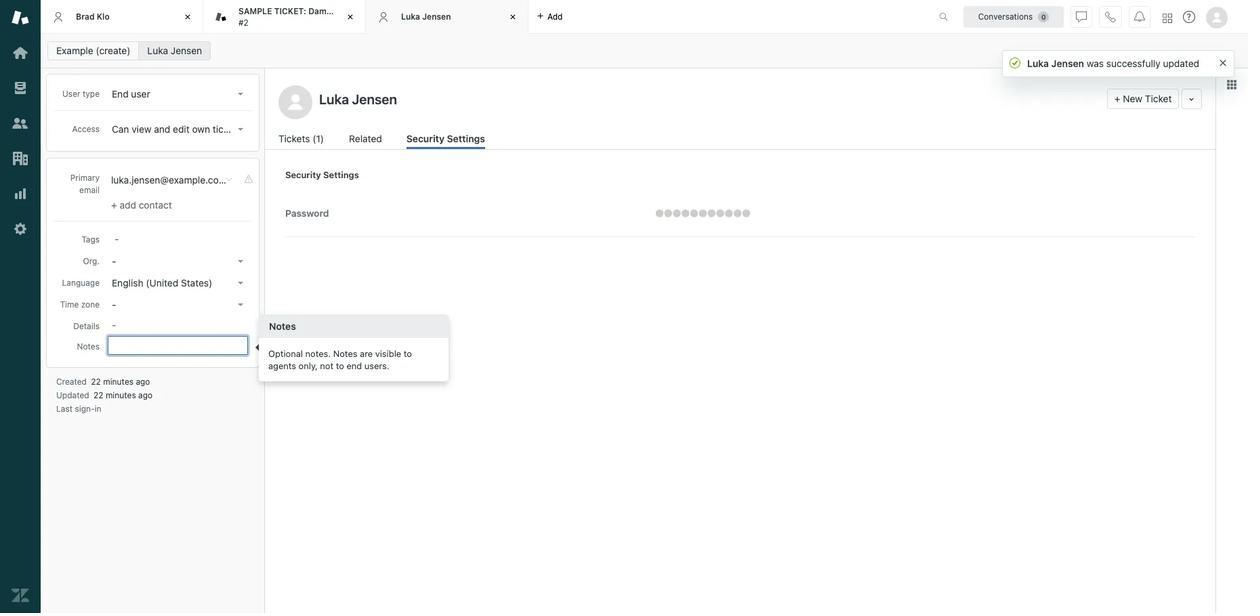 Task type: vqa. For each thing, say whether or not it's contained in the screenshot.
the middle Notes
yes



Task type: locate. For each thing, give the bounding box(es) containing it.
security settings link
[[407, 131, 485, 149]]

conversations
[[978, 11, 1033, 21]]

2 close image from the left
[[506, 10, 520, 24]]

get started image
[[12, 44, 29, 62]]

0 vertical spatial settings
[[447, 133, 485, 144]]

1 horizontal spatial jensen
[[422, 11, 451, 22]]

0 horizontal spatial luka jensen
[[147, 45, 202, 56]]

brad
[[76, 11, 95, 22]]

+ add contact
[[111, 199, 172, 211]]

only,
[[299, 360, 318, 371]]

last
[[56, 404, 73, 414]]

tab
[[203, 0, 380, 34]]

not
[[320, 360, 334, 371]]

1 horizontal spatial security settings
[[407, 133, 485, 144]]

- for org.
[[112, 256, 116, 267]]

+ left 'new'
[[1115, 93, 1121, 104]]

luka jensen up end user button
[[147, 45, 202, 56]]

2 - from the top
[[112, 299, 116, 310]]

0 vertical spatial ago
[[136, 377, 150, 387]]

can view and edit own tickets only button
[[108, 120, 263, 139]]

arrow down image
[[238, 93, 243, 96], [238, 128, 243, 131], [238, 304, 243, 306]]

conversations button
[[964, 6, 1064, 27]]

None text field
[[315, 89, 1102, 109]]

access
[[72, 124, 100, 134]]

0 horizontal spatial to
[[336, 360, 344, 371]]

add
[[548, 11, 563, 21], [120, 199, 136, 211]]

notes down details
[[77, 342, 100, 352]]

arrow down image right states)
[[238, 282, 243, 285]]

arrow down image down "english (united states)" button
[[238, 304, 243, 306]]

- field
[[109, 231, 249, 246]]

1 horizontal spatial security
[[407, 133, 445, 144]]

0 horizontal spatial close image
[[181, 10, 195, 24]]

0 horizontal spatial jensen
[[171, 45, 202, 56]]

arrow down image down - field at left
[[238, 260, 243, 263]]

1 vertical spatial security
[[285, 169, 321, 180]]

contact
[[139, 199, 172, 211]]

#2
[[239, 17, 249, 27]]

jensen
[[422, 11, 451, 22], [171, 45, 202, 56], [1052, 58, 1085, 69]]

0 horizontal spatial security settings
[[285, 169, 359, 180]]

1 vertical spatial -
[[112, 299, 116, 310]]

product
[[349, 6, 380, 16]]

primary
[[70, 173, 100, 183]]

add button
[[529, 0, 571, 33]]

+ left contact
[[111, 199, 117, 211]]

ticket:
[[274, 6, 306, 16]]

0 vertical spatial -
[[112, 256, 116, 267]]

1 vertical spatial luka
[[147, 45, 168, 56]]

22 right created
[[91, 377, 101, 387]]

notes.
[[305, 348, 331, 359]]

type
[[83, 89, 100, 99]]

to right not
[[336, 360, 344, 371]]

1 horizontal spatial add
[[548, 11, 563, 21]]

1 vertical spatial jensen
[[171, 45, 202, 56]]

0 horizontal spatial +
[[111, 199, 117, 211]]

luka right (create)
[[147, 45, 168, 56]]

22
[[91, 377, 101, 387], [94, 390, 103, 401]]

sign-
[[75, 404, 95, 414]]

tabs tab list
[[41, 0, 925, 34]]

1 horizontal spatial close image
[[506, 10, 520, 24]]

0 vertical spatial 22
[[91, 377, 101, 387]]

+
[[1115, 93, 1121, 104], [111, 199, 117, 211]]

new
[[1123, 93, 1143, 104]]

admin image
[[12, 220, 29, 238]]

2 arrow down image from the top
[[238, 128, 243, 131]]

- button
[[108, 252, 249, 271], [108, 296, 249, 314]]

arrow down image up tickets
[[238, 93, 243, 96]]

luka jensen right "product"
[[401, 11, 451, 22]]

ago
[[136, 377, 150, 387], [138, 390, 153, 401]]

luka jensen
[[401, 11, 451, 22], [147, 45, 202, 56]]

close image inside brad klo tab
[[181, 10, 195, 24]]

2 vertical spatial luka
[[1028, 58, 1049, 69]]

●●●●●●●●●●●
[[655, 207, 751, 219]]

2 horizontal spatial luka
[[1028, 58, 1049, 69]]

created 22 minutes ago updated 22 minutes ago last sign-in
[[56, 377, 153, 414]]

1 vertical spatial minutes
[[106, 390, 136, 401]]

1 vertical spatial +
[[111, 199, 117, 211]]

reporting image
[[12, 185, 29, 203]]

jensen inside luka jensen link
[[171, 45, 202, 56]]

security
[[407, 133, 445, 144], [285, 169, 321, 180]]

1 vertical spatial arrow down image
[[238, 128, 243, 131]]

can
[[112, 123, 129, 135]]

+ inside button
[[1115, 93, 1121, 104]]

22 up 'in'
[[94, 390, 103, 401]]

notes up end
[[333, 348, 358, 359]]

email
[[79, 185, 100, 195]]

0 vertical spatial jensen
[[422, 11, 451, 22]]

was
[[1087, 58, 1104, 69]]

0 vertical spatial add
[[548, 11, 563, 21]]

arrow down image
[[238, 260, 243, 263], [238, 282, 243, 285]]

- right zone
[[112, 299, 116, 310]]

org.
[[83, 256, 100, 266]]

1 vertical spatial - button
[[108, 296, 249, 314]]

×
[[1219, 54, 1227, 69]]

arrow down image left only
[[238, 128, 243, 131]]

tickets
[[279, 133, 310, 144]]

security settings
[[407, 133, 485, 144], [285, 169, 359, 180]]

minutes right created
[[103, 377, 134, 387]]

visible
[[375, 348, 401, 359]]

1 - button from the top
[[108, 252, 249, 271]]

2 arrow down image from the top
[[238, 282, 243, 285]]

-
[[112, 256, 116, 267], [112, 299, 116, 310]]

zendesk support image
[[12, 9, 29, 26]]

brad klo tab
[[41, 0, 203, 34]]

(1)
[[313, 133, 324, 144]]

luka jensen link
[[139, 41, 211, 60]]

own
[[192, 123, 210, 135]]

1 horizontal spatial +
[[1115, 93, 1121, 104]]

2 horizontal spatial jensen
[[1052, 58, 1085, 69]]

button displays agent's chat status as invisible. image
[[1076, 11, 1087, 22]]

2 vertical spatial arrow down image
[[238, 304, 243, 306]]

0 vertical spatial security
[[407, 133, 445, 144]]

created
[[56, 377, 87, 387]]

close image
[[344, 10, 357, 24]]

1 close image from the left
[[181, 10, 195, 24]]

0 horizontal spatial settings
[[323, 169, 359, 180]]

1 horizontal spatial to
[[404, 348, 412, 359]]

- button down "english (united states)" button
[[108, 296, 249, 314]]

0 vertical spatial arrow down image
[[238, 93, 243, 96]]

1 arrow down image from the top
[[238, 93, 243, 96]]

main element
[[0, 0, 41, 613]]

arrow down image inside "can view and edit own tickets only" button
[[238, 128, 243, 131]]

3 arrow down image from the top
[[238, 304, 243, 306]]

1 horizontal spatial luka jensen
[[401, 11, 451, 22]]

notes
[[269, 320, 296, 332], [77, 342, 100, 352], [333, 348, 358, 359]]

minutes
[[103, 377, 134, 387], [106, 390, 136, 401]]

0 horizontal spatial add
[[120, 199, 136, 211]]

ticket
[[1145, 93, 1172, 104]]

end
[[347, 360, 362, 371]]

2 - button from the top
[[108, 296, 249, 314]]

updated
[[56, 390, 89, 401]]

minutes right updated
[[106, 390, 136, 401]]

english (united states) button
[[108, 274, 249, 293]]

1 vertical spatial arrow down image
[[238, 282, 243, 285]]

2 horizontal spatial notes
[[333, 348, 358, 359]]

1 vertical spatial add
[[120, 199, 136, 211]]

apps image
[[1227, 79, 1238, 90]]

luka down conversations "button"
[[1028, 58, 1049, 69]]

1 vertical spatial luka jensen
[[147, 45, 202, 56]]

1 vertical spatial security settings
[[285, 169, 359, 180]]

damaged
[[308, 6, 346, 16]]

customers image
[[12, 115, 29, 132]]

0 vertical spatial - button
[[108, 252, 249, 271]]

in
[[95, 404, 101, 414]]

settings
[[447, 133, 485, 144], [323, 169, 359, 180]]

luka jensen inside tab
[[401, 11, 451, 22]]

language
[[62, 278, 100, 288]]

to right visible
[[404, 348, 412, 359]]

0 horizontal spatial luka
[[147, 45, 168, 56]]

0 vertical spatial security settings
[[407, 133, 485, 144]]

details
[[73, 321, 100, 331]]

(create)
[[96, 45, 130, 56]]

security right 'related' link
[[407, 133, 445, 144]]

1 - from the top
[[112, 256, 116, 267]]

zendesk products image
[[1163, 13, 1173, 23]]

tickets (1) link
[[279, 131, 326, 149]]

0 vertical spatial arrow down image
[[238, 260, 243, 263]]

- right org.
[[112, 256, 116, 267]]

0 vertical spatial luka
[[401, 11, 420, 22]]

to
[[404, 348, 412, 359], [336, 360, 344, 371]]

1 horizontal spatial notes
[[269, 320, 296, 332]]

user
[[131, 88, 150, 100]]

arrow down image inside "english (united states)" button
[[238, 282, 243, 285]]

close image inside luka jensen tab
[[506, 10, 520, 24]]

0 vertical spatial to
[[404, 348, 412, 359]]

security down tickets (1) link
[[285, 169, 321, 180]]

- button up "english (united states)" button
[[108, 252, 249, 271]]

luka right "product"
[[401, 11, 420, 22]]

0 vertical spatial +
[[1115, 93, 1121, 104]]

1 arrow down image from the top
[[238, 260, 243, 263]]

close image
[[181, 10, 195, 24], [506, 10, 520, 24]]

close image left add popup button
[[506, 10, 520, 24]]

notes up the optional
[[269, 320, 296, 332]]

luka
[[401, 11, 420, 22], [147, 45, 168, 56], [1028, 58, 1049, 69]]

arrow down image inside end user button
[[238, 93, 243, 96]]

1 horizontal spatial luka
[[401, 11, 420, 22]]

luka jensen tab
[[366, 0, 529, 34]]

0 vertical spatial luka jensen
[[401, 11, 451, 22]]

close image up luka jensen link
[[181, 10, 195, 24]]



Task type: describe. For each thing, give the bounding box(es) containing it.
states)
[[181, 277, 212, 289]]

example (create) button
[[47, 41, 139, 60]]

arrow down image for english (united states)
[[238, 282, 243, 285]]

close image for brad klo
[[181, 10, 195, 24]]

can view and edit own tickets only
[[112, 123, 263, 135]]

1 horizontal spatial settings
[[447, 133, 485, 144]]

luka jensen inside secondary element
[[147, 45, 202, 56]]

1 vertical spatial to
[[336, 360, 344, 371]]

luka jensen was successfully updated
[[1028, 58, 1200, 69]]

tab containing sample ticket: damaged product
[[203, 0, 380, 34]]

arrow down image for user
[[238, 93, 243, 96]]

are
[[360, 348, 373, 359]]

× button
[[1219, 54, 1227, 69]]

arrow down image for view
[[238, 128, 243, 131]]

view
[[132, 123, 152, 135]]

agents
[[268, 360, 296, 371]]

tags
[[82, 235, 100, 245]]

english
[[112, 277, 143, 289]]

optional
[[268, 348, 303, 359]]

and
[[154, 123, 170, 135]]

+ for + add contact
[[111, 199, 117, 211]]

arrow down image for -
[[238, 260, 243, 263]]

end
[[112, 88, 129, 100]]

2 vertical spatial jensen
[[1052, 58, 1085, 69]]

+ for + new ticket
[[1115, 93, 1121, 104]]

sample ticket: damaged product #2
[[239, 6, 380, 27]]

luka inside secondary element
[[147, 45, 168, 56]]

views image
[[12, 79, 29, 97]]

example
[[56, 45, 93, 56]]

1 vertical spatial 22
[[94, 390, 103, 401]]

(united
[[146, 277, 178, 289]]

brad klo
[[76, 11, 110, 22]]

english (united states)
[[112, 277, 212, 289]]

example (create)
[[56, 45, 130, 56]]

secondary element
[[41, 37, 1248, 64]]

zone
[[81, 300, 100, 310]]

jensen inside luka jensen tab
[[422, 11, 451, 22]]

0 horizontal spatial security
[[285, 169, 321, 180]]

0 vertical spatial minutes
[[103, 377, 134, 387]]

- button for org.
[[108, 252, 249, 271]]

luka inside tab
[[401, 11, 420, 22]]

tickets
[[213, 123, 242, 135]]

related link
[[349, 131, 384, 149]]

1 vertical spatial ago
[[138, 390, 153, 401]]

notifications image
[[1135, 11, 1145, 22]]

organizations image
[[12, 150, 29, 167]]

user type
[[62, 89, 100, 99]]

updated
[[1163, 58, 1200, 69]]

optional notes. notes are visible to agents only, not to end users.
[[268, 348, 412, 371]]

- for time zone
[[112, 299, 116, 310]]

users.
[[364, 360, 389, 371]]

password
[[285, 208, 329, 219]]

edit
[[173, 123, 190, 135]]

1 vertical spatial settings
[[323, 169, 359, 180]]

user
[[62, 89, 80, 99]]

- button for time zone
[[108, 296, 249, 314]]

get help image
[[1183, 11, 1196, 23]]

primary email
[[70, 173, 100, 195]]

end user
[[112, 88, 150, 100]]

tickets (1)
[[279, 133, 324, 144]]

0 horizontal spatial notes
[[77, 342, 100, 352]]

notes inside optional notes. notes are visible to agents only, not to end users.
[[333, 348, 358, 359]]

successfully
[[1107, 58, 1161, 69]]

add inside popup button
[[548, 11, 563, 21]]

klo
[[97, 11, 110, 22]]

luka.jensen@example.com
[[111, 174, 227, 186]]

time
[[60, 300, 79, 310]]

+ new ticket button
[[1107, 89, 1180, 109]]

zendesk image
[[12, 587, 29, 605]]

close image for luka jensen
[[506, 10, 520, 24]]

sample
[[239, 6, 272, 16]]

+ new ticket
[[1115, 93, 1172, 104]]

end user button
[[108, 85, 249, 104]]

related
[[349, 133, 382, 144]]

only
[[244, 123, 263, 135]]

time zone
[[60, 300, 100, 310]]



